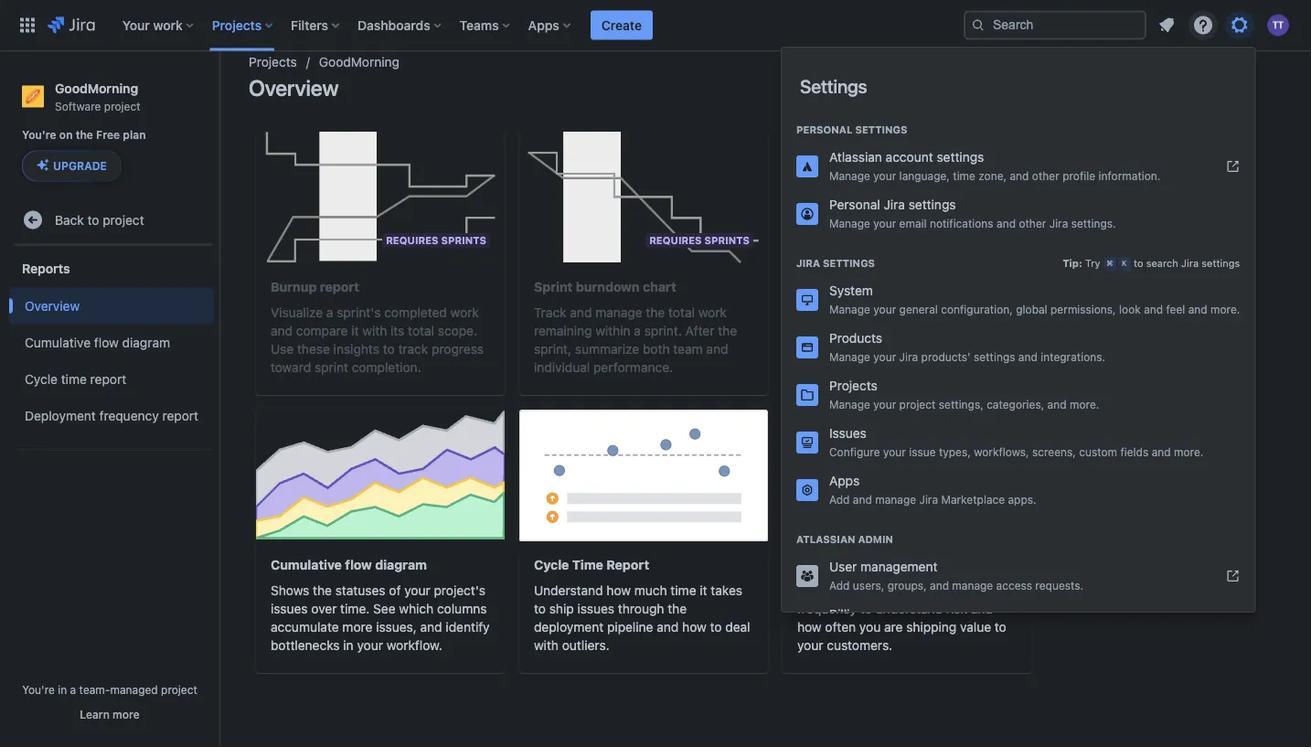 Task type: vqa. For each thing, say whether or not it's contained in the screenshot.
second Requires from the left
yes



Task type: describe. For each thing, give the bounding box(es) containing it.
group containing atlassian account settings
[[782, 104, 1256, 243]]

create button
[[591, 11, 653, 40]]

groups,
[[888, 579, 927, 592]]

to left deal
[[710, 620, 722, 635]]

language,
[[900, 169, 950, 182]]

appswitcher icon image
[[16, 14, 38, 36]]

and inside personal jira settings manage your email notifications and other jira settings.
[[997, 217, 1016, 230]]

pipeline
[[607, 620, 654, 635]]

commit
[[856, 323, 900, 339]]

much
[[635, 583, 668, 598]]

settings image
[[1230, 14, 1252, 36]]

to left ship
[[534, 602, 546, 617]]

of for project's
[[389, 583, 401, 598]]

sidebar navigation image
[[199, 73, 240, 110]]

previous
[[919, 360, 970, 375]]

visualize
[[271, 305, 323, 320]]

to down access
[[995, 620, 1007, 635]]

project inside goodmorning software project
[[104, 100, 141, 112]]

to inside predict the amount of work your team can commit to in future sprints by seeing and reviewing the amount of value delivered in previous ones.
[[903, 323, 915, 339]]

tip: try command k to search jira settings element
[[1063, 256, 1241, 271]]

settings right search
[[1202, 258, 1241, 269]]

products manage your jira products' settings and integrations.
[[830, 331, 1106, 363]]

settings group
[[782, 48, 1256, 659]]

workflow.
[[387, 638, 443, 653]]

system
[[830, 283, 874, 298]]

your work button
[[117, 11, 201, 40]]

projects inside the 'projects manage your project settings, categories, and more.'
[[830, 378, 878, 393]]

admin
[[859, 534, 894, 546]]

identify
[[446, 620, 490, 635]]

filters
[[291, 17, 329, 32]]

back
[[55, 212, 84, 227]]

the right after
[[718, 323, 737, 339]]

issues inside the understand how much time it takes to ship issues through the deployment pipeline and how to deal with outliers.
[[578, 602, 615, 617]]

more inside button
[[113, 708, 140, 721]]

work inside track and manage the total work remaining within a sprint. after the sprint, summarize both team and individual performance.
[[699, 305, 727, 320]]

cycle time report
[[25, 371, 126, 386]]

your inside issues configure your issue types, workflows, screens, custom fields and more.
[[884, 446, 907, 458]]

sprints for visualize a sprint's completed work and compare it with its total scope. use these insights to track progress toward sprint completion.
[[441, 235, 487, 247]]

cycle for cycle time report
[[534, 558, 569, 573]]

report up sprint's
[[320, 279, 360, 295]]

search image
[[972, 18, 986, 32]]

completed
[[384, 305, 447, 320]]

add inside apps add and manage jira marketplace apps.
[[830, 493, 850, 506]]

integrations.
[[1041, 350, 1106, 363]]

⌘
[[1107, 258, 1113, 269]]

to inside visualize a sprint's completed work and compare it with its total scope. use these insights to track progress toward sprint completion.
[[383, 342, 395, 357]]

customers.
[[827, 638, 893, 653]]

your inside predict the amount of work your team can commit to in future sprints by seeing and reviewing the amount of value delivered in previous ones.
[[961, 305, 987, 320]]

manage inside track and manage the total work remaining within a sprint. after the sprint, summarize both team and individual performance.
[[596, 305, 643, 320]]

track and manage the total work remaining within a sprint. after the sprint, summarize both team and individual performance.
[[534, 305, 737, 375]]

1 horizontal spatial cumulative
[[271, 558, 342, 573]]

understand for how
[[798, 583, 867, 598]]

sprint
[[534, 279, 573, 295]]

general
[[900, 303, 939, 316]]

value inside predict the amount of work your team can commit to in future sprints by seeing and reviewing the amount of value delivered in previous ones.
[[813, 360, 844, 375]]

the inside the understand how much time it takes to ship issues through the deployment pipeline and how to deal with outliers.
[[668, 602, 687, 617]]

sprint,
[[534, 342, 572, 357]]

with inside the understand how much time it takes to ship issues through the deployment pipeline and how to deal with outliers.
[[534, 638, 559, 653]]

1 horizontal spatial how
[[683, 620, 707, 635]]

and inside the 'projects manage your project settings, categories, and more.'
[[1048, 398, 1067, 411]]

understand
[[876, 602, 943, 617]]

deployment frequency report link
[[9, 397, 214, 434]]

configure
[[830, 446, 881, 458]]

back to project link
[[15, 202, 212, 238]]

notifications image
[[1156, 14, 1178, 36]]

reviewing
[[883, 342, 940, 357]]

feel
[[1167, 303, 1186, 316]]

email
[[900, 217, 927, 230]]

and left feel
[[1145, 303, 1164, 316]]

and up the remaining on the left of page
[[570, 305, 592, 320]]

projects for projects popup button
[[212, 17, 262, 32]]

within
[[596, 323, 631, 339]]

goodmorning software project
[[55, 81, 141, 112]]

future
[[932, 323, 968, 339]]

accumulate
[[271, 620, 339, 635]]

in left team-
[[58, 683, 67, 696]]

jira up email
[[884, 197, 906, 212]]

other inside personal jira settings manage your email notifications and other jira settings.
[[1020, 217, 1047, 230]]

its
[[391, 323, 405, 339]]

and inside the understand how much time it takes to ship issues through the deployment pipeline and how to deal with outliers.
[[657, 620, 679, 635]]

atlassian for admin
[[797, 534, 856, 546]]

of for your
[[914, 305, 926, 320]]

shipping
[[907, 620, 957, 635]]

personal jira settings manage your email notifications and other jira settings.
[[830, 197, 1117, 230]]

1 vertical spatial cumulative flow diagram
[[271, 558, 427, 573]]

and inside issues configure your issue types, workflows, screens, custom fields and more.
[[1152, 446, 1172, 458]]

report for deployment
[[947, 558, 990, 573]]

group containing system
[[782, 238, 1256, 520]]

jira settings
[[797, 258, 876, 269]]

and right feel
[[1189, 303, 1208, 316]]

apps add and manage jira marketplace apps.
[[830, 473, 1037, 506]]

fields
[[1121, 446, 1149, 458]]

time inside 'atlassian account settings manage your language, time zone, and other profile information.'
[[954, 169, 976, 182]]

1 horizontal spatial of
[[798, 360, 810, 375]]

information.
[[1099, 169, 1161, 182]]

cycle for cycle time report
[[25, 371, 58, 386]]

understand for issues
[[534, 583, 603, 598]]

your up which
[[405, 583, 431, 598]]

takes
[[711, 583, 743, 598]]

delivered
[[848, 360, 902, 375]]

you're for you're on the free plan
[[22, 129, 56, 142]]

atlassian account settings manage your language, time zone, and other profile information.
[[830, 150, 1161, 182]]

projects link
[[249, 51, 297, 73]]

requires sprints for work
[[386, 235, 487, 247]]

toward
[[271, 360, 311, 375]]

work inside predict the amount of work your team can commit to in future sprints by seeing and reviewing the amount of value delivered in previous ones.
[[929, 305, 958, 320]]

flow inside group
[[94, 335, 119, 350]]

track
[[398, 342, 428, 357]]

zone,
[[979, 169, 1007, 182]]

tip:
[[1063, 258, 1083, 269]]

manage inside personal jira settings manage your email notifications and other jira settings.
[[830, 217, 871, 230]]

other inside 'atlassian account settings manage your language, time zone, and other profile information.'
[[1033, 169, 1060, 182]]

these
[[297, 342, 330, 357]]

work inside dropdown button
[[153, 17, 183, 32]]

understand how much time it takes to ship issues through the deployment pipeline and how to deal with outliers.
[[534, 583, 751, 653]]

sprint's
[[337, 305, 381, 320]]

atlassian for account
[[830, 150, 883, 165]]

total inside track and manage the total work remaining within a sprint. after the sprint, summarize both team and individual performance.
[[669, 305, 695, 320]]

how inside understand your deployment frequency to understand risk and how often you are shipping value to your customers.
[[798, 620, 822, 635]]

settings.
[[1072, 217, 1117, 230]]

performance.
[[594, 360, 673, 375]]

banner containing your work
[[0, 0, 1312, 51]]

1 horizontal spatial amount
[[966, 342, 1010, 357]]

overview inside group
[[25, 298, 80, 313]]

jira right search
[[1182, 258, 1200, 269]]

time
[[573, 558, 604, 573]]

group containing reports
[[9, 245, 214, 439]]

deployment for deployment frequency report
[[25, 408, 96, 423]]

the up sprint.
[[646, 305, 665, 320]]

plan
[[123, 129, 146, 142]]

global
[[1017, 303, 1048, 316]]

predict
[[798, 305, 840, 320]]

learn more button
[[80, 707, 140, 722]]

often
[[826, 620, 856, 635]]

and down after
[[707, 342, 729, 357]]

settings inside personal jira settings manage your email notifications and other jira settings.
[[909, 197, 957, 212]]

you're in a team-managed project
[[22, 683, 198, 696]]

you're for you're in a team-managed project
[[22, 683, 55, 696]]

group containing user management
[[782, 514, 1256, 653]]

ship
[[550, 602, 574, 617]]

goodmorning link
[[319, 51, 400, 73]]

report down the cycle time report link
[[162, 408, 199, 423]]

0 vertical spatial overview
[[249, 75, 339, 101]]

apps for apps add and manage jira marketplace apps.
[[830, 473, 860, 489]]

filters button
[[286, 11, 347, 40]]

frequency inside understand your deployment frequency to understand risk and how often you are shipping value to your customers.
[[798, 602, 857, 617]]

issues,
[[376, 620, 417, 635]]

user
[[830, 559, 858, 575]]

manage inside apps add and manage jira marketplace apps.
[[876, 493, 917, 506]]

jira left settings.
[[1050, 217, 1069, 230]]

team inside track and manage the total work remaining within a sprint. after the sprint, summarize both team and individual performance.
[[674, 342, 703, 357]]

personal for settings
[[797, 124, 853, 136]]

burndown
[[576, 279, 640, 295]]

manage inside the user management add users, groups, and manage access requests.
[[953, 579, 994, 592]]

issues
[[830, 426, 867, 441]]

compare
[[296, 323, 348, 339]]

sprints inside predict the amount of work your team can commit to in future sprints by seeing and reviewing the amount of value delivered in previous ones.
[[971, 323, 1011, 339]]

issue
[[910, 446, 936, 458]]

deployment inside understand your deployment frequency to understand risk and how often you are shipping value to your customers.
[[900, 583, 970, 598]]

to up the you
[[861, 602, 873, 617]]

manage for projects
[[830, 398, 871, 411]]

seeing
[[816, 342, 854, 357]]

cycle time report
[[534, 558, 650, 573]]

project right the managed
[[161, 683, 198, 696]]

apps button
[[523, 11, 578, 40]]

individual
[[534, 360, 590, 375]]

the up can
[[843, 305, 862, 320]]

billing
[[830, 607, 865, 622]]

cumulative flow diagram link
[[9, 324, 214, 361]]

manage for system
[[830, 303, 871, 316]]

0 vertical spatial amount
[[866, 305, 911, 320]]

burnup
[[271, 279, 317, 295]]

0 horizontal spatial a
[[70, 683, 76, 696]]

a inside visualize a sprint's completed work and compare it with its total scope. use these insights to track progress toward sprint completion.
[[327, 305, 333, 320]]



Task type: locate. For each thing, give the bounding box(es) containing it.
and inside apps add and manage jira marketplace apps.
[[853, 493, 873, 506]]

0 horizontal spatial deployment
[[25, 408, 96, 423]]

more. right fields
[[1175, 446, 1204, 458]]

and inside shows the statuses of your project's issues over time. see which columns accumulate more issues, and identify bottlenecks in your workflow.
[[420, 620, 442, 635]]

0 vertical spatial it
[[352, 323, 359, 339]]

2 horizontal spatial of
[[914, 305, 926, 320]]

team down predict
[[798, 323, 827, 339]]

jira up "velocity"
[[797, 258, 821, 269]]

atlassian inside 'atlassian account settings manage your language, time zone, and other profile information.'
[[830, 150, 883, 165]]

0 vertical spatial more.
[[1211, 303, 1241, 316]]

0 vertical spatial deployment
[[25, 408, 96, 423]]

2 horizontal spatial manage
[[953, 579, 994, 592]]

goodmorning for goodmorning software project
[[55, 81, 138, 96]]

back to project
[[55, 212, 144, 227]]

0 horizontal spatial goodmorning
[[55, 81, 138, 96]]

jira image
[[48, 14, 95, 36], [48, 14, 95, 36]]

the
[[76, 129, 93, 142], [646, 305, 665, 320], [843, 305, 862, 320], [718, 323, 737, 339], [943, 342, 962, 357], [313, 583, 332, 598], [668, 602, 687, 617]]

overview
[[249, 75, 339, 101], [25, 298, 80, 313]]

it inside visualize a sprint's completed work and compare it with its total scope. use these insights to track progress toward sprint completion.
[[352, 323, 359, 339]]

team inside predict the amount of work your team can commit to in future sprints by seeing and reviewing the amount of value delivered in previous ones.
[[798, 323, 827, 339]]

1 vertical spatial personal
[[830, 197, 881, 212]]

cycle left time
[[534, 558, 569, 573]]

1 vertical spatial value
[[961, 620, 992, 635]]

and inside predict the amount of work your team can commit to in future sprints by seeing and reviewing the amount of value delivered in previous ones.
[[858, 342, 880, 357]]

1 report from the left
[[607, 558, 650, 573]]

risk
[[947, 602, 968, 617]]

both
[[643, 342, 670, 357]]

software
[[55, 100, 101, 112]]

your inside 'atlassian account settings manage your language, time zone, and other profile information.'
[[874, 169, 897, 182]]

and inside 'atlassian account settings manage your language, time zone, and other profile information.'
[[1010, 169, 1030, 182]]

jira inside products manage your jira products' settings and integrations.
[[900, 350, 919, 363]]

atlassian admin
[[797, 534, 894, 546]]

manage up admin
[[876, 493, 917, 506]]

projects up projects "link"
[[212, 17, 262, 32]]

1 vertical spatial a
[[634, 323, 641, 339]]

other
[[1033, 169, 1060, 182], [1020, 217, 1047, 230]]

deployment for deployment frequency report
[[798, 558, 874, 573]]

1 vertical spatial time
[[61, 371, 87, 386]]

your inside "system manage your general configuration, global permissions, look and feel and more."
[[874, 303, 897, 316]]

time right much
[[671, 583, 697, 598]]

manage down system
[[830, 303, 871, 316]]

manage up issues
[[830, 398, 871, 411]]

personal inside personal jira settings manage your email notifications and other jira settings.
[[830, 197, 881, 212]]

1 horizontal spatial diagram
[[375, 558, 427, 573]]

of
[[914, 305, 926, 320], [798, 360, 810, 375], [389, 583, 401, 598]]

0 horizontal spatial cycle
[[25, 371, 58, 386]]

your inside products manage your jira products' settings and integrations.
[[874, 350, 897, 363]]

and up delivered
[[858, 342, 880, 357]]

your left issue
[[884, 446, 907, 458]]

issues right ship
[[578, 602, 615, 617]]

report
[[607, 558, 650, 573], [947, 558, 990, 573]]

0 vertical spatial you're
[[22, 129, 56, 142]]

0 vertical spatial deployment
[[900, 583, 970, 598]]

burnup report
[[271, 279, 360, 295]]

1 horizontal spatial sprints
[[705, 235, 750, 247]]

1 horizontal spatial flow
[[345, 558, 372, 573]]

manage up within
[[596, 305, 643, 320]]

0 horizontal spatial more.
[[1070, 398, 1100, 411]]

the right on
[[76, 129, 93, 142]]

velocity report
[[798, 279, 891, 295]]

managed
[[110, 683, 158, 696]]

report for much
[[607, 558, 650, 573]]

0 vertical spatial cumulative
[[25, 335, 91, 350]]

and right categories,
[[1048, 398, 1067, 411]]

of inside shows the statuses of your project's issues over time. see which columns accumulate more issues, and identify bottlenecks in your workflow.
[[389, 583, 401, 598]]

how left "often"
[[798, 620, 822, 635]]

0 horizontal spatial diagram
[[122, 335, 170, 350]]

with inside visualize a sprint's completed work and compare it with its total scope. use these insights to track progress toward sprint completion.
[[363, 323, 387, 339]]

goodmorning for goodmorning
[[319, 54, 400, 70]]

work right 'your'
[[153, 17, 183, 32]]

1 horizontal spatial apps
[[830, 473, 860, 489]]

3 manage from the top
[[830, 303, 871, 316]]

project's
[[434, 583, 486, 598]]

requires for sprint burndown chart
[[650, 235, 702, 247]]

screens,
[[1033, 446, 1077, 458]]

0 vertical spatial of
[[914, 305, 926, 320]]

a right within
[[634, 323, 641, 339]]

1 vertical spatial with
[[534, 638, 559, 653]]

0 vertical spatial projects
[[212, 17, 262, 32]]

1 horizontal spatial manage
[[876, 493, 917, 506]]

1 vertical spatial total
[[408, 323, 435, 339]]

2 vertical spatial projects
[[830, 378, 878, 393]]

value
[[813, 360, 844, 375], [961, 620, 992, 635]]

reports
[[22, 261, 70, 276]]

work up "scope." at the left top of page
[[451, 305, 479, 320]]

more down the managed
[[113, 708, 140, 721]]

and up risk
[[930, 579, 950, 592]]

manage inside the 'projects manage your project settings, categories, and more.'
[[830, 398, 871, 411]]

2 horizontal spatial how
[[798, 620, 822, 635]]

you're on the free plan
[[22, 129, 146, 142]]

1 horizontal spatial deployment
[[900, 583, 970, 598]]

0 vertical spatial atlassian
[[830, 150, 883, 165]]

issues inside shows the statuses of your project's issues over time. see which columns accumulate more issues, and identify bottlenecks in your workflow.
[[271, 602, 308, 617]]

0 horizontal spatial report
[[607, 558, 650, 573]]

your up commit at top right
[[874, 303, 897, 316]]

the right through
[[668, 602, 687, 617]]

2 issues from the left
[[578, 602, 615, 617]]

0 horizontal spatial frequency
[[99, 408, 159, 423]]

sprint
[[315, 360, 349, 375]]

sprints for track and manage the total work remaining within a sprint. after the sprint, summarize both team and individual performance.
[[705, 235, 750, 247]]

use
[[271, 342, 294, 357]]

cumulative flow diagram up statuses
[[271, 558, 427, 573]]

in inside shows the statuses of your project's issues over time. see which columns accumulate more issues, and identify bottlenecks in your workflow.
[[343, 638, 354, 653]]

a
[[327, 305, 333, 320], [634, 323, 641, 339], [70, 683, 76, 696]]

requires sprints up the completed at the top
[[386, 235, 487, 247]]

add up atlassian admin
[[830, 493, 850, 506]]

add inside the user management add users, groups, and manage access requests.
[[830, 579, 850, 592]]

other left profile
[[1033, 169, 1060, 182]]

apps right the teams dropdown button
[[529, 17, 560, 32]]

deployment up risk
[[900, 583, 970, 598]]

deployment inside the understand how much time it takes to ship issues through the deployment pipeline and how to deal with outliers.
[[534, 620, 604, 635]]

help image
[[1193, 14, 1215, 36]]

deployment frequency report
[[798, 558, 990, 573]]

0 vertical spatial add
[[830, 493, 850, 506]]

1 vertical spatial overview
[[25, 298, 80, 313]]

to right back
[[87, 212, 99, 227]]

0 horizontal spatial of
[[389, 583, 401, 598]]

in down time.
[[343, 638, 354, 653]]

2 you're from the top
[[22, 683, 55, 696]]

your work
[[122, 17, 183, 32]]

1 horizontal spatial frequency
[[798, 602, 857, 617]]

0 horizontal spatial team
[[674, 342, 703, 357]]

0 horizontal spatial how
[[607, 583, 631, 598]]

more. inside issues configure your issue types, workflows, screens, custom fields and more.
[[1175, 446, 1204, 458]]

k
[[1123, 259, 1127, 268]]

account
[[886, 150, 934, 165]]

it inside the understand how much time it takes to ship issues through the deployment pipeline and how to deal with outliers.
[[700, 583, 708, 598]]

goodmorning down dashboards on the top of page
[[319, 54, 400, 70]]

2 vertical spatial of
[[389, 583, 401, 598]]

your profile and settings image
[[1268, 14, 1290, 36]]

and inside visualize a sprint's completed work and compare it with its total scope. use these insights to track progress toward sprint completion.
[[271, 323, 293, 339]]

0 vertical spatial manage
[[596, 305, 643, 320]]

the inside shows the statuses of your project's issues over time. see which columns accumulate more issues, and identify bottlenecks in your workflow.
[[313, 583, 332, 598]]

atlassian down the 'personal settings'
[[830, 150, 883, 165]]

group
[[782, 104, 1256, 243], [782, 238, 1256, 520], [9, 245, 214, 439], [782, 514, 1256, 653]]

personal up jira settings
[[830, 197, 881, 212]]

1 horizontal spatial total
[[669, 305, 695, 320]]

work up after
[[699, 305, 727, 320]]

deployment inside deployment frequency report link
[[25, 408, 96, 423]]

2 report from the left
[[947, 558, 990, 573]]

1 horizontal spatial team
[[798, 323, 827, 339]]

0 horizontal spatial issues
[[271, 602, 308, 617]]

goodmorning inside goodmorning software project
[[55, 81, 138, 96]]

more. down integrations.
[[1070, 398, 1100, 411]]

and down which
[[420, 620, 442, 635]]

total down the completed at the top
[[408, 323, 435, 339]]

1 vertical spatial more
[[113, 708, 140, 721]]

ones.
[[973, 360, 1005, 375]]

1 vertical spatial cumulative
[[271, 558, 342, 573]]

Search field
[[964, 11, 1147, 40]]

create
[[602, 17, 642, 32]]

cumulative flow diagram inside group
[[25, 335, 170, 350]]

settings inside products manage your jira products' settings and integrations.
[[974, 350, 1016, 363]]

2 requires sprints from the left
[[650, 235, 750, 247]]

jira left previous
[[900, 350, 919, 363]]

1 vertical spatial other
[[1020, 217, 1047, 230]]

0 horizontal spatial requires sprints
[[386, 235, 487, 247]]

report down jira settings
[[852, 279, 891, 295]]

5 manage from the top
[[830, 398, 871, 411]]

2 horizontal spatial time
[[954, 169, 976, 182]]

add down user
[[830, 579, 850, 592]]

frequency down the cycle time report link
[[99, 408, 159, 423]]

to inside group
[[1134, 258, 1144, 269]]

settings
[[801, 75, 868, 97]]

0 vertical spatial cumulative flow diagram
[[25, 335, 170, 350]]

of up see
[[389, 583, 401, 598]]

0 horizontal spatial it
[[352, 323, 359, 339]]

which
[[399, 602, 434, 617]]

cycle time report link
[[9, 361, 214, 397]]

predict the amount of work your team can commit to in future sprints by seeing and reviewing the amount of value delivered in previous ones.
[[798, 305, 1011, 375]]

projects for projects "link"
[[249, 54, 297, 70]]

your left email
[[874, 217, 897, 230]]

1 vertical spatial diagram
[[375, 558, 427, 573]]

1 vertical spatial flow
[[345, 558, 372, 573]]

2 horizontal spatial a
[[634, 323, 641, 339]]

manage inside "system manage your general configuration, global permissions, look and feel and more."
[[830, 303, 871, 316]]

work up future
[[929, 305, 958, 320]]

your down delivered
[[874, 398, 897, 411]]

0 horizontal spatial deployment
[[534, 620, 604, 635]]

time inside the cycle time report link
[[61, 371, 87, 386]]

0 vertical spatial total
[[669, 305, 695, 320]]

0 horizontal spatial amount
[[866, 305, 911, 320]]

your
[[874, 169, 897, 182], [874, 217, 897, 230], [874, 303, 897, 316], [961, 305, 987, 320], [874, 350, 897, 363], [874, 398, 897, 411], [884, 446, 907, 458], [405, 583, 431, 598], [870, 583, 896, 598], [357, 638, 383, 653], [798, 638, 824, 653]]

atlassian
[[830, 150, 883, 165], [797, 534, 856, 546]]

system manage your general configuration, global permissions, look and feel and more.
[[830, 283, 1241, 316]]

understand up ship
[[534, 583, 603, 598]]

goodmorning
[[319, 54, 400, 70], [55, 81, 138, 96]]

personal down settings
[[797, 124, 853, 136]]

more. right feel
[[1211, 303, 1241, 316]]

scope.
[[438, 323, 478, 339]]

overview down reports
[[25, 298, 80, 313]]

manage for products
[[830, 350, 871, 363]]

on
[[59, 129, 73, 142]]

summarize
[[575, 342, 640, 357]]

to
[[87, 212, 99, 227], [1134, 258, 1144, 269], [903, 323, 915, 339], [383, 342, 395, 357], [534, 602, 546, 617], [861, 602, 873, 617], [710, 620, 722, 635], [995, 620, 1007, 635]]

1 horizontal spatial a
[[327, 305, 333, 320]]

jira left marketplace
[[920, 493, 939, 506]]

apps for apps
[[529, 17, 560, 32]]

completion.
[[352, 360, 421, 375]]

1 you're from the top
[[22, 129, 56, 142]]

report down cumulative flow diagram link
[[90, 371, 126, 386]]

0 horizontal spatial cumulative flow diagram
[[25, 335, 170, 350]]

your down issues,
[[357, 638, 383, 653]]

in up reviewing
[[918, 323, 929, 339]]

projects inside popup button
[[212, 17, 262, 32]]

apps inside dropdown button
[[529, 17, 560, 32]]

0 horizontal spatial more
[[113, 708, 140, 721]]

understand inside the understand how much time it takes to ship issues through the deployment pipeline and how to deal with outliers.
[[534, 583, 603, 598]]

project left settings,
[[900, 398, 936, 411]]

0 vertical spatial value
[[813, 360, 844, 375]]

0 horizontal spatial with
[[363, 323, 387, 339]]

1 vertical spatial deployment
[[534, 620, 604, 635]]

banner
[[0, 0, 1312, 51]]

with left the outliers.
[[534, 638, 559, 653]]

a up the compare
[[327, 305, 333, 320]]

0 vertical spatial more
[[343, 620, 373, 635]]

1 vertical spatial it
[[700, 583, 708, 598]]

atlassian up user
[[797, 534, 856, 546]]

1 vertical spatial goodmorning
[[55, 81, 138, 96]]

deployment down cycle time report
[[25, 408, 96, 423]]

1 requires sprints from the left
[[386, 235, 487, 247]]

your inside personal jira settings manage your email notifications and other jira settings.
[[874, 217, 897, 230]]

overview link
[[9, 288, 214, 324]]

requires sprints for total
[[650, 235, 750, 247]]

the down future
[[943, 342, 962, 357]]

report up risk
[[947, 558, 990, 573]]

primary element
[[11, 0, 964, 51]]

manage up jira settings
[[830, 217, 871, 230]]

team-
[[79, 683, 110, 696]]

products'
[[922, 350, 971, 363]]

settings up account
[[856, 124, 908, 136]]

deployment down ship
[[534, 620, 604, 635]]

how left deal
[[683, 620, 707, 635]]

0 vertical spatial cycle
[[25, 371, 58, 386]]

cycle down cumulative flow diagram link
[[25, 371, 58, 386]]

understand inside understand your deployment frequency to understand risk and how often you are shipping value to your customers.
[[798, 583, 867, 598]]

apps down configure in the bottom of the page
[[830, 473, 860, 489]]

tip: try
[[1063, 258, 1104, 269]]

to inside 'link'
[[87, 212, 99, 227]]

your inside the 'projects manage your project settings, categories, and more.'
[[874, 398, 897, 411]]

progress
[[432, 342, 484, 357]]

settings,
[[939, 398, 984, 411]]

it
[[352, 323, 359, 339], [700, 583, 708, 598]]

1 horizontal spatial cumulative flow diagram
[[271, 558, 427, 573]]

requires for burnup report
[[386, 235, 439, 247]]

1 vertical spatial manage
[[876, 493, 917, 506]]

cycle inside group
[[25, 371, 58, 386]]

are
[[885, 620, 903, 635]]

profile
[[1063, 169, 1096, 182]]

categories,
[[987, 398, 1045, 411]]

manage inside 'atlassian account settings manage your language, time zone, and other profile information.'
[[830, 169, 871, 182]]

cumulative flow diagram down overview link at the top left of the page
[[25, 335, 170, 350]]

1 horizontal spatial time
[[671, 583, 697, 598]]

4 manage from the top
[[830, 350, 871, 363]]

sprint.
[[645, 323, 682, 339]]

1 horizontal spatial deployment
[[798, 558, 874, 573]]

1 manage from the top
[[830, 169, 871, 182]]

0 horizontal spatial manage
[[596, 305, 643, 320]]

diagram up which
[[375, 558, 427, 573]]

time inside the understand how much time it takes to ship issues through the deployment pipeline and how to deal with outliers.
[[671, 583, 697, 598]]

1 understand from the left
[[534, 583, 603, 598]]

0 horizontal spatial overview
[[25, 298, 80, 313]]

0 vertical spatial with
[[363, 323, 387, 339]]

you
[[860, 620, 881, 635]]

0 vertical spatial team
[[798, 323, 827, 339]]

total up after
[[669, 305, 695, 320]]

report
[[320, 279, 360, 295], [852, 279, 891, 295], [90, 371, 126, 386], [162, 408, 199, 423]]

bottlenecks
[[271, 638, 340, 653]]

and inside products manage your jira products' settings and integrations.
[[1019, 350, 1038, 363]]

deployment frequency report
[[25, 408, 199, 423]]

shows
[[271, 583, 310, 598]]

flow up statuses
[[345, 558, 372, 573]]

0 horizontal spatial total
[[408, 323, 435, 339]]

search
[[1147, 258, 1179, 269]]

your left customers.
[[798, 638, 824, 653]]

manage
[[830, 169, 871, 182], [830, 217, 871, 230], [830, 303, 871, 316], [830, 350, 871, 363], [830, 398, 871, 411]]

apps inside apps add and manage jira marketplace apps.
[[830, 473, 860, 489]]

deployment
[[25, 408, 96, 423], [798, 558, 874, 573]]

1 horizontal spatial with
[[534, 638, 559, 653]]

custom
[[1080, 446, 1118, 458]]

over
[[311, 602, 337, 617]]

2 add from the top
[[830, 579, 850, 592]]

how up through
[[607, 583, 631, 598]]

1 vertical spatial cycle
[[534, 558, 569, 573]]

0 horizontal spatial sprints
[[441, 235, 487, 247]]

0 vertical spatial frequency
[[99, 408, 159, 423]]

2 vertical spatial more.
[[1175, 446, 1204, 458]]

settings inside 'atlassian account settings manage your language, time zone, and other profile information.'
[[937, 150, 985, 165]]

jira inside apps add and manage jira marketplace apps.
[[920, 493, 939, 506]]

2 vertical spatial manage
[[953, 579, 994, 592]]

value down risk
[[961, 620, 992, 635]]

0 horizontal spatial flow
[[94, 335, 119, 350]]

total inside visualize a sprint's completed work and compare it with its total scope. use these insights to track progress toward sprint completion.
[[408, 323, 435, 339]]

cumulative up shows
[[271, 558, 342, 573]]

remaining
[[534, 323, 592, 339]]

frequency up "often"
[[798, 602, 857, 617]]

and
[[1010, 169, 1030, 182], [997, 217, 1016, 230], [1145, 303, 1164, 316], [1189, 303, 1208, 316], [570, 305, 592, 320], [271, 323, 293, 339], [707, 342, 729, 357], [858, 342, 880, 357], [1019, 350, 1038, 363], [1048, 398, 1067, 411], [1152, 446, 1172, 458], [853, 493, 873, 506], [930, 579, 950, 592], [971, 602, 993, 617], [420, 620, 442, 635], [657, 620, 679, 635]]

and right ones.
[[1019, 350, 1038, 363]]

statuses
[[336, 583, 386, 598]]

1 vertical spatial frequency
[[798, 602, 857, 617]]

permissions,
[[1051, 303, 1117, 316]]

2 understand from the left
[[798, 583, 867, 598]]

more inside shows the statuses of your project's issues over time. see which columns accumulate more issues, and identify bottlenecks in your workflow.
[[343, 620, 373, 635]]

sprints
[[441, 235, 487, 247], [705, 235, 750, 247], [971, 323, 1011, 339]]

requests.
[[1036, 579, 1084, 592]]

dashboards
[[358, 17, 431, 32]]

with
[[363, 323, 387, 339], [534, 638, 559, 653]]

look
[[1120, 303, 1142, 316]]

more. inside "system manage your general configuration, global permissions, look and feel and more."
[[1211, 303, 1241, 316]]

to up reviewing
[[903, 323, 915, 339]]

1 add from the top
[[830, 493, 850, 506]]

and inside the user management add users, groups, and manage access requests.
[[930, 579, 950, 592]]

0 vertical spatial time
[[954, 169, 976, 182]]

frequency inside group
[[99, 408, 159, 423]]

by
[[798, 342, 812, 357]]

a inside track and manage the total work remaining within a sprint. after the sprint, summarize both team and individual performance.
[[634, 323, 641, 339]]

your down commit at top right
[[874, 350, 897, 363]]

issues configure your issue types, workflows, screens, custom fields and more.
[[830, 426, 1204, 458]]

0 horizontal spatial cumulative
[[25, 335, 91, 350]]

1 horizontal spatial overview
[[249, 75, 339, 101]]

2 requires from the left
[[650, 235, 702, 247]]

project inside 'link'
[[103, 212, 144, 227]]

value inside understand your deployment frequency to understand risk and how often you are shipping value to your customers.
[[961, 620, 992, 635]]

settings up email
[[909, 197, 957, 212]]

configuration,
[[942, 303, 1014, 316]]

manage inside products manage your jira products' settings and integrations.
[[830, 350, 871, 363]]

time left zone,
[[954, 169, 976, 182]]

more. inside the 'projects manage your project settings, categories, and more.'
[[1070, 398, 1100, 411]]

goodmorning up software
[[55, 81, 138, 96]]

1 horizontal spatial issues
[[578, 602, 615, 617]]

0 horizontal spatial value
[[813, 360, 844, 375]]

settings up velocity report
[[823, 258, 876, 269]]

personal for jira
[[830, 197, 881, 212]]

1 vertical spatial add
[[830, 579, 850, 592]]

2 horizontal spatial sprints
[[971, 323, 1011, 339]]

your down account
[[874, 169, 897, 182]]

your up future
[[961, 305, 987, 320]]

0 vertical spatial apps
[[529, 17, 560, 32]]

diagram down overview link at the top left of the page
[[122, 335, 170, 350]]

requires up the completed at the top
[[386, 235, 439, 247]]

how
[[607, 583, 631, 598], [683, 620, 707, 635], [798, 620, 822, 635]]

1 requires from the left
[[386, 235, 439, 247]]

and inside understand your deployment frequency to understand risk and how often you are shipping value to your customers.
[[971, 602, 993, 617]]

your down deployment frequency report
[[870, 583, 896, 598]]

project inside the 'projects manage your project settings, categories, and more.'
[[900, 398, 936, 411]]

learn more
[[80, 708, 140, 721]]

user management add users, groups, and manage access requests.
[[830, 559, 1084, 592]]

in down reviewing
[[905, 360, 916, 375]]

requires sprints up chart
[[650, 235, 750, 247]]

work inside visualize a sprint's completed work and compare it with its total scope. use these insights to track progress toward sprint completion.
[[451, 305, 479, 320]]

0 vertical spatial personal
[[797, 124, 853, 136]]

1 horizontal spatial understand
[[798, 583, 867, 598]]

2 manage from the top
[[830, 217, 871, 230]]

1 issues from the left
[[271, 602, 308, 617]]

free
[[96, 129, 120, 142]]



